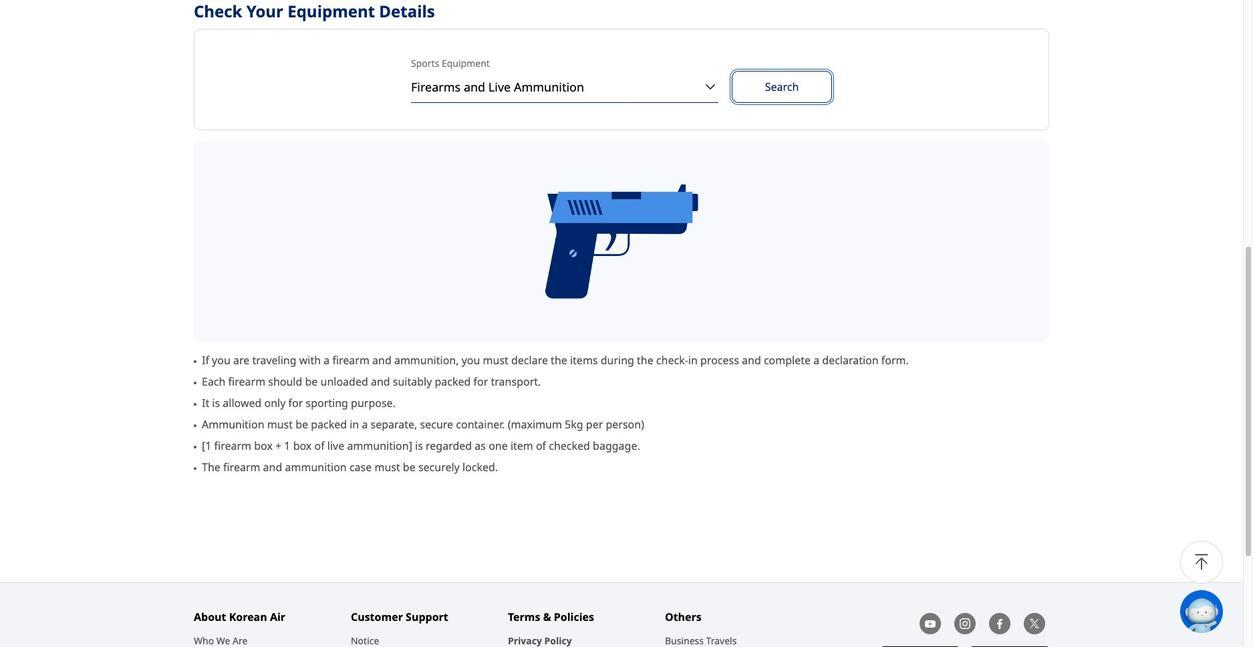 Task type: vqa. For each thing, say whether or not it's contained in the screenshot.
tab list
no



Task type: describe. For each thing, give the bounding box(es) containing it.
check-
[[656, 353, 688, 368]]

korean
[[229, 610, 267, 624]]

1 the from the left
[[551, 353, 567, 368]]

support
[[406, 610, 448, 624]]

check
[[194, 0, 242, 22]]

should
[[268, 374, 302, 389]]

0 horizontal spatial packed
[[311, 417, 347, 432]]

ammunition
[[285, 460, 347, 475]]

[1
[[202, 439, 211, 453]]

+
[[275, 439, 282, 453]]

sporting
[[306, 396, 348, 411]]

the
[[202, 460, 220, 475]]

air
[[270, 610, 285, 624]]

customer
[[351, 610, 403, 624]]

declare
[[511, 353, 548, 368]]

(maximum
[[508, 417, 562, 432]]

firearm right the
[[223, 460, 260, 475]]

policies
[[554, 610, 594, 624]]

secure
[[420, 417, 453, 432]]

sports equipment
[[411, 57, 490, 70]]

search button
[[732, 71, 832, 103]]

5kg
[[565, 417, 583, 432]]

person)​
[[606, 417, 644, 432]]

regarded
[[426, 439, 472, 453]]

if you are traveling with a firearm and ammunition, you must declare the items during the check-in process and complete a declaration form.​ each firearm should be unloaded and suitably packed for transport.​ it is allowed only for sporting purpose.​ ammunition must be packed in a separate, secure container. (maximum 5kg per person)​ [1 firearm box + 1 box of live ammunition] is regarded as one item of checked baggage. the firearm and ammunition case must be securely locked.
[[202, 353, 909, 475]]

traveling
[[252, 353, 297, 368]]

checked
[[549, 439, 590, 453]]

w
[[1246, 605, 1253, 618]]

with
[[299, 353, 321, 368]]

1 horizontal spatial is
[[415, 439, 423, 453]]

1 vertical spatial be
[[296, 417, 308, 432]]

0 horizontal spatial is
[[212, 396, 220, 411]]

per
[[586, 417, 603, 432]]

0 vertical spatial in
[[688, 353, 698, 368]]

case
[[350, 460, 372, 475]]

ammunition]
[[347, 439, 412, 453]]

locked.
[[462, 460, 498, 475]]

2 box from the left
[[293, 439, 312, 453]]

search
[[765, 80, 799, 94]]

2 you from the left
[[462, 353, 480, 368]]

0 horizontal spatial in
[[350, 417, 359, 432]]

firearm down ammunition
[[214, 439, 251, 453]]

complete
[[764, 353, 811, 368]]

only
[[264, 396, 286, 411]]

1 of from the left
[[314, 439, 325, 453]]

terms
[[508, 610, 540, 624]]

process
[[700, 353, 739, 368]]

check your equipment details
[[194, 0, 435, 22]]

0 vertical spatial must
[[483, 353, 509, 368]]

if
[[202, 353, 209, 368]]

purpose.​
[[351, 396, 396, 411]]



Task type: locate. For each thing, give the bounding box(es) containing it.
allowed
[[223, 396, 262, 411]]

firearm up unloaded
[[332, 353, 370, 368]]

box
[[254, 439, 273, 453], [293, 439, 312, 453]]

1 horizontal spatial equipment
[[442, 57, 490, 70]]

0 vertical spatial is
[[212, 396, 220, 411]]

ammunition,
[[394, 353, 459, 368]]

0 horizontal spatial a
[[324, 353, 330, 368]]

1 box from the left
[[254, 439, 273, 453]]

terms & policies
[[508, 610, 594, 624]]

your
[[246, 0, 283, 22]]

live
[[327, 439, 344, 453]]

for left transport.​
[[474, 374, 488, 389]]

the
[[551, 353, 567, 368], [637, 353, 653, 368]]

in down purpose.​
[[350, 417, 359, 432]]

2 horizontal spatial a
[[814, 353, 820, 368]]

baggage.
[[593, 439, 640, 453]]

customer support
[[351, 610, 448, 624]]

0 horizontal spatial equipment
[[288, 0, 375, 22]]

0 vertical spatial packed
[[435, 374, 471, 389]]

you right the if
[[212, 353, 230, 368]]

1 horizontal spatial for
[[474, 374, 488, 389]]

1 vertical spatial in
[[350, 417, 359, 432]]

1
[[284, 439, 290, 453]]

declaration
[[822, 353, 879, 368]]

securely
[[418, 460, 460, 475]]

is down secure
[[415, 439, 423, 453]]

a right complete
[[814, 353, 820, 368]]

is right the it
[[212, 396, 220, 411]]

be down sporting
[[296, 417, 308, 432]]

and
[[372, 353, 392, 368], [742, 353, 761, 368], [371, 374, 390, 389], [263, 460, 282, 475]]

is
[[212, 396, 220, 411], [415, 439, 423, 453]]

unloaded
[[321, 374, 368, 389]]

for right only at bottom left
[[288, 396, 303, 411]]

1 vertical spatial packed
[[311, 417, 347, 432]]

in
[[688, 353, 698, 368], [350, 417, 359, 432]]

1 vertical spatial is
[[415, 439, 423, 453]]

are
[[233, 353, 249, 368]]

1 horizontal spatial box
[[293, 439, 312, 453]]

form.​
[[881, 353, 909, 368]]

for
[[474, 374, 488, 389], [288, 396, 303, 411]]

0 horizontal spatial you
[[212, 353, 230, 368]]

must down ammunition]
[[375, 460, 400, 475]]

chat w
[[1223, 605, 1253, 618]]

packed
[[435, 374, 471, 389], [311, 417, 347, 432]]

0 vertical spatial for
[[474, 374, 488, 389]]

1 horizontal spatial packed
[[435, 374, 471, 389]]

0 horizontal spatial for
[[288, 396, 303, 411]]

sports
[[411, 57, 439, 70]]

a right with
[[324, 353, 330, 368]]

about korean air
[[194, 610, 285, 624]]

equipment right sports
[[442, 57, 490, 70]]

of right item
[[536, 439, 546, 453]]

ammunition
[[202, 417, 264, 432]]

others
[[665, 610, 702, 624]]

item
[[511, 439, 533, 453]]

it
[[202, 396, 209, 411]]

1 horizontal spatial you
[[462, 353, 480, 368]]

0 vertical spatial equipment
[[288, 0, 375, 22]]

0 horizontal spatial of
[[314, 439, 325, 453]]

1 vertical spatial for
[[288, 396, 303, 411]]

a down purpose.​
[[362, 417, 368, 432]]

each
[[202, 374, 226, 389]]

transport.​
[[491, 374, 541, 389]]

a
[[324, 353, 330, 368], [814, 353, 820, 368], [362, 417, 368, 432]]

0 vertical spatial be
[[305, 374, 318, 389]]

equipment
[[288, 0, 375, 22], [442, 57, 490, 70]]

2 the from the left
[[637, 353, 653, 368]]

equipment right your
[[288, 0, 375, 22]]

1 horizontal spatial a
[[362, 417, 368, 432]]

0 horizontal spatial the
[[551, 353, 567, 368]]

of
[[314, 439, 325, 453], [536, 439, 546, 453]]

1 horizontal spatial the
[[637, 353, 653, 368]]

0 horizontal spatial must
[[267, 417, 293, 432]]

one
[[489, 439, 508, 453]]

you right 'ammunition,'
[[462, 353, 480, 368]]

during
[[601, 353, 634, 368]]

2 vertical spatial be
[[403, 460, 416, 475]]

as
[[475, 439, 486, 453]]

the left items
[[551, 353, 567, 368]]

&
[[543, 610, 551, 624]]

must up +
[[267, 417, 293, 432]]

1 horizontal spatial in
[[688, 353, 698, 368]]

suitably
[[393, 374, 432, 389]]

firearm up allowed
[[228, 374, 265, 389]]

you
[[212, 353, 230, 368], [462, 353, 480, 368]]

in left process
[[688, 353, 698, 368]]

1 vertical spatial must
[[267, 417, 293, 432]]

must
[[483, 353, 509, 368], [267, 417, 293, 432], [375, 460, 400, 475]]

firearm
[[332, 353, 370, 368], [228, 374, 265, 389], [214, 439, 251, 453], [223, 460, 260, 475]]

of left live
[[314, 439, 325, 453]]

must up transport.​
[[483, 353, 509, 368]]

details
[[379, 0, 435, 22]]

items
[[570, 353, 598, 368]]

2 horizontal spatial must
[[483, 353, 509, 368]]

container.
[[456, 417, 505, 432]]

1 horizontal spatial must
[[375, 460, 400, 475]]

the left "check-" on the bottom right of page
[[637, 353, 653, 368]]

separate,
[[371, 417, 417, 432]]

be down with
[[305, 374, 318, 389]]

be
[[305, 374, 318, 389], [296, 417, 308, 432], [403, 460, 416, 475]]

1 vertical spatial equipment
[[442, 57, 490, 70]]

be left securely
[[403, 460, 416, 475]]

chat
[[1223, 605, 1243, 618]]

chat w link
[[1180, 590, 1253, 633]]

0 horizontal spatial box
[[254, 439, 273, 453]]

packed down 'ammunition,'
[[435, 374, 471, 389]]

1 horizontal spatial of
[[536, 439, 546, 453]]

packed down sporting
[[311, 417, 347, 432]]

box right 1
[[293, 439, 312, 453]]

1 you from the left
[[212, 353, 230, 368]]

2 of from the left
[[536, 439, 546, 453]]

box left +
[[254, 439, 273, 453]]

about
[[194, 610, 226, 624]]

2 vertical spatial must
[[375, 460, 400, 475]]



